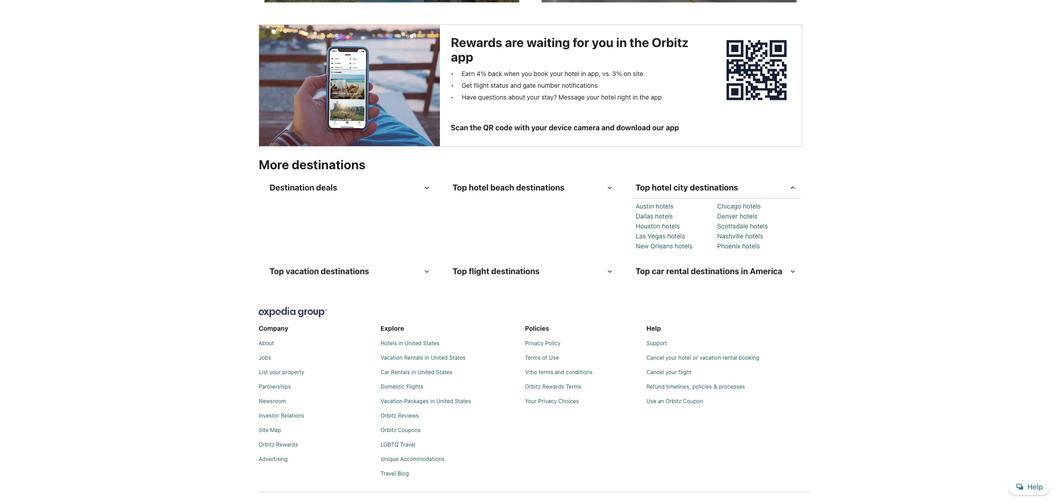 Task type: locate. For each thing, give the bounding box(es) containing it.
2 horizontal spatial app
[[666, 124, 679, 132]]

privacy inside your privacy choices link
[[538, 398, 557, 405]]

have questions about your stay? message your hotel right in the app
[[462, 94, 662, 101]]

1 vertical spatial vacation
[[700, 355, 721, 362]]

vacation up expedia group logo
[[286, 267, 319, 277]]

use an orbitz coupon link
[[646, 398, 810, 406]]

0 vertical spatial rewards
[[451, 35, 502, 50]]

domestic flights
[[381, 384, 423, 391]]

packages
[[404, 398, 429, 405]]

dallas
[[636, 213, 653, 220]]

hotel inside help list item
[[678, 355, 691, 362]]

app up earn
[[451, 50, 473, 65]]

2 vertical spatial the
[[470, 124, 481, 132]]

hotels in united states
[[381, 340, 439, 347]]

rental right car
[[666, 267, 689, 277]]

0 vertical spatial rentals
[[404, 355, 423, 362]]

policies list item
[[525, 321, 643, 406]]

support link
[[646, 340, 810, 348]]

0 vertical spatial use
[[549, 355, 559, 362]]

travel blog
[[381, 471, 409, 478]]

and up the about
[[510, 82, 521, 89]]

questions
[[478, 94, 507, 101]]

you right for
[[592, 35, 614, 50]]

the up the site
[[630, 35, 649, 50]]

booking
[[739, 355, 759, 362]]

in right hotels
[[399, 340, 403, 347]]

states down hotels in united states link on the bottom left of page
[[449, 355, 465, 362]]

1 vertical spatial flight
[[469, 267, 489, 277]]

chicago hotels link
[[717, 203, 797, 211]]

0 vertical spatial travel
[[400, 442, 415, 449]]

states down the vacation rentals in united states link
[[436, 369, 452, 376]]

hotel left or
[[678, 355, 691, 362]]

the inside list item
[[640, 94, 649, 101]]

top inside top hotel beach destinations dropdown button
[[453, 183, 467, 193]]

small image inside top flight destinations dropdown button
[[606, 268, 614, 276]]

small image inside "destination deals" dropdown button
[[423, 184, 431, 192]]

vacation rentals in united states
[[381, 355, 465, 362]]

orbitz inside policies list item
[[525, 384, 541, 391]]

cancel your flight link
[[646, 369, 810, 377]]

small image inside top vacation destinations dropdown button
[[423, 268, 431, 276]]

privacy policy
[[525, 340, 560, 347]]

1 horizontal spatial terms
[[566, 384, 581, 391]]

in left the app,
[[581, 70, 586, 78]]

rentals up the car rentals in united states on the bottom of page
[[404, 355, 423, 362]]

rentals for car
[[391, 369, 410, 376]]

states for vacation packages in united states
[[455, 398, 471, 405]]

help list item
[[646, 321, 810, 406]]

app for scan the qr code with your device camera and download our app
[[666, 124, 679, 132]]

newsroom
[[259, 398, 286, 405]]

refund timelines, policies & processes
[[646, 384, 745, 391]]

in inside dropdown button
[[741, 267, 748, 277]]

2 horizontal spatial and
[[601, 124, 615, 132]]

flight inside help list item
[[678, 369, 692, 376]]

app for have questions about your stay? message your hotel right in the app
[[651, 94, 662, 101]]

nashville
[[717, 233, 744, 240]]

1 vertical spatial terms
[[566, 384, 581, 391]]

1 horizontal spatial travel
[[400, 442, 415, 449]]

top hotel city destinations button
[[630, 178, 802, 199]]

small image inside top car rental destinations in america dropdown button
[[789, 268, 797, 276]]

small image for top vacation destinations
[[423, 268, 431, 276]]

list for help
[[646, 337, 810, 406]]

app
[[451, 50, 473, 65], [651, 94, 662, 101], [666, 124, 679, 132]]

0 horizontal spatial vacation
[[286, 267, 319, 277]]

0 horizontal spatial terms
[[525, 355, 541, 362]]

rewards inside company list item
[[276, 442, 298, 449]]

privacy down policies
[[525, 340, 544, 347]]

0 horizontal spatial you
[[521, 70, 532, 78]]

list containing about
[[259, 337, 377, 464]]

cancel up the refund
[[646, 369, 664, 376]]

scan the qr code with your device camera and download our app
[[451, 124, 679, 132]]

america
[[750, 267, 782, 277]]

stay?
[[542, 94, 557, 101]]

1 vertical spatial and
[[601, 124, 615, 132]]

las
[[636, 233, 646, 240]]

1 vertical spatial travel
[[381, 471, 396, 478]]

states down the domestic flights link
[[455, 398, 471, 405]]

app inside list item
[[651, 94, 662, 101]]

back
[[488, 70, 502, 78]]

list containing support
[[646, 337, 810, 406]]

more destinations region
[[253, 152, 808, 288]]

rental inside dropdown button
[[666, 267, 689, 277]]

vegas
[[648, 233, 666, 240]]

2 vertical spatial and
[[555, 369, 564, 376]]

in inside list item
[[633, 94, 638, 101]]

cancel your hotel or vacation rental booking link
[[646, 355, 810, 362]]

small image inside top hotel city destinations dropdown button
[[789, 184, 797, 192]]

destinations inside top vacation destinations dropdown button
[[321, 267, 369, 277]]

use right of
[[549, 355, 559, 362]]

your privacy choices
[[525, 398, 579, 405]]

your right list
[[269, 369, 281, 376]]

destinations inside top hotel beach destinations dropdown button
[[516, 183, 565, 193]]

0 vertical spatial the
[[630, 35, 649, 50]]

terms of use
[[525, 355, 559, 362]]

flight for get
[[474, 82, 489, 89]]

0 vertical spatial privacy
[[525, 340, 544, 347]]

your inside list item
[[550, 70, 563, 78]]

top inside top flight destinations dropdown button
[[453, 267, 467, 277]]

deals
[[316, 183, 337, 193]]

in up 3%
[[616, 35, 627, 50]]

in up the car rentals in united states on the bottom of page
[[425, 355, 429, 362]]

car rentals in united states link
[[381, 369, 521, 377]]

list for explore
[[381, 337, 521, 478]]

destination deals
[[270, 183, 337, 193]]

terms
[[525, 355, 541, 362], [566, 384, 581, 391]]

1 cancel from the top
[[646, 355, 664, 362]]

book
[[534, 70, 548, 78]]

earn 4% back when you book your hotel in app, vs. 3% on site list item
[[451, 70, 696, 78]]

hotels down denver hotels link
[[750, 223, 768, 230]]

coupon
[[683, 398, 703, 405]]

2 vertical spatial rewards
[[276, 442, 298, 449]]

vacation right or
[[700, 355, 721, 362]]

site map
[[259, 427, 281, 434]]

you up gate
[[521, 70, 532, 78]]

hotel left beach
[[469, 183, 489, 193]]

earn
[[462, 70, 475, 78]]

list containing privacy policy
[[525, 337, 643, 406]]

rewards up your privacy choices
[[542, 384, 564, 391]]

hotels up denver hotels link
[[743, 203, 761, 210]]

0 vertical spatial rental
[[666, 267, 689, 277]]

car
[[652, 267, 664, 277]]

waiting
[[527, 35, 570, 50]]

about link
[[259, 340, 377, 348]]

and right "terms"
[[555, 369, 564, 376]]

1 vacation from the top
[[381, 355, 403, 362]]

rewards down map
[[276, 442, 298, 449]]

0 vertical spatial and
[[510, 82, 521, 89]]

vacation
[[381, 355, 403, 362], [381, 398, 403, 405]]

1 vertical spatial rewards
[[542, 384, 564, 391]]

0 vertical spatial flight
[[474, 82, 489, 89]]

terms left of
[[525, 355, 541, 362]]

top for top hotel beach destinations
[[453, 183, 467, 193]]

accommodations
[[400, 456, 445, 463]]

1 vertical spatial rentals
[[391, 369, 410, 376]]

united down the domestic flights link
[[436, 398, 453, 405]]

the right right
[[640, 94, 649, 101]]

1 vertical spatial privacy
[[538, 398, 557, 405]]

your privacy choices link
[[525, 398, 643, 406]]

rewards inside policies list item
[[542, 384, 564, 391]]

chicago
[[717, 203, 741, 210]]

processes
[[719, 384, 745, 391]]

rentals
[[404, 355, 423, 362], [391, 369, 410, 376]]

1 horizontal spatial use
[[646, 398, 656, 405]]

app right our
[[666, 124, 679, 132]]

1 horizontal spatial rental
[[723, 355, 737, 362]]

flight inside dropdown button
[[469, 267, 489, 277]]

about
[[508, 94, 525, 101]]

hotel left city
[[652, 183, 672, 193]]

in right right
[[633, 94, 638, 101]]

1 horizontal spatial app
[[651, 94, 662, 101]]

2 vertical spatial app
[[666, 124, 679, 132]]

1 vertical spatial use
[[646, 398, 656, 405]]

orbitz inside company list item
[[259, 442, 275, 449]]

rental inside help list item
[[723, 355, 737, 362]]

orbitz rewards terms
[[525, 384, 581, 391]]

orbitz rewards link
[[259, 442, 377, 449]]

vrbo terms and conditions
[[525, 369, 593, 376]]

small image for destination deals
[[423, 184, 431, 192]]

top inside top hotel city destinations dropdown button
[[636, 183, 650, 193]]

2 cancel from the top
[[646, 369, 664, 376]]

rental down support link
[[723, 355, 737, 362]]

orbitz
[[652, 35, 689, 50], [525, 384, 541, 391], [666, 398, 682, 405], [381, 413, 396, 420], [381, 427, 396, 434], [259, 442, 275, 449]]

1 horizontal spatial vacation
[[700, 355, 721, 362]]

rental
[[666, 267, 689, 277], [723, 355, 737, 362]]

1 vertical spatial you
[[521, 70, 532, 78]]

unique
[[381, 456, 399, 463]]

united for vacation packages in united states
[[436, 398, 453, 405]]

investor
[[259, 413, 279, 420]]

blog
[[397, 471, 409, 478]]

rewards are waiting for you in the orbitz app region
[[451, 35, 704, 136]]

app inside rewards are waiting for you in the orbitz app
[[451, 50, 473, 65]]

vacation down hotels
[[381, 355, 403, 362]]

0 vertical spatial vacation
[[381, 355, 403, 362]]

in left america
[[741, 267, 748, 277]]

small image
[[423, 184, 431, 192], [423, 268, 431, 276], [606, 268, 614, 276]]

small image inside top hotel beach destinations dropdown button
[[606, 184, 614, 192]]

1 vertical spatial the
[[640, 94, 649, 101]]

travel down coupons
[[400, 442, 415, 449]]

hotel left right
[[601, 94, 616, 101]]

0 horizontal spatial app
[[451, 50, 473, 65]]

vacation inside dropdown button
[[286, 267, 319, 277]]

hotels
[[381, 340, 397, 347]]

1 vertical spatial app
[[651, 94, 662, 101]]

small image
[[606, 184, 614, 192], [789, 184, 797, 192], [789, 268, 797, 276]]

top inside top car rental destinations in america dropdown button
[[636, 267, 650, 277]]

top car rental destinations in america
[[636, 267, 782, 277]]

hotel inside list item
[[601, 94, 616, 101]]

0 vertical spatial terms
[[525, 355, 541, 362]]

hotel up get flight status and gate number notifications list item
[[565, 70, 579, 78]]

you inside rewards are waiting for you in the orbitz app
[[592, 35, 614, 50]]

0 horizontal spatial use
[[549, 355, 559, 362]]

site
[[259, 427, 269, 434]]

0 vertical spatial app
[[451, 50, 473, 65]]

camera
[[574, 124, 600, 132]]

map
[[270, 427, 281, 434]]

cancel down 'support' on the right bottom of the page
[[646, 355, 664, 362]]

rewards up 4%
[[451, 35, 502, 50]]

list containing hotels in united states
[[381, 337, 521, 478]]

the left "qr"
[[470, 124, 481, 132]]

list containing earn 4% back when you book your hotel in app, vs. 3% on site
[[451, 65, 704, 102]]

cancel your hotel or vacation rental booking
[[646, 355, 759, 362]]

rentals up domestic flights
[[391, 369, 410, 376]]

list
[[451, 65, 704, 102], [259, 304, 810, 482], [259, 337, 377, 464], [381, 337, 521, 478], [525, 337, 643, 406], [646, 337, 810, 406]]

app up our
[[651, 94, 662, 101]]

use left an
[[646, 398, 656, 405]]

1 vertical spatial vacation
[[381, 398, 403, 405]]

your down get flight status and gate number notifications
[[527, 94, 540, 101]]

hotels down austin hotels
[[655, 213, 673, 220]]

vacation down domestic at bottom
[[381, 398, 403, 405]]

privacy down orbitz rewards terms
[[538, 398, 557, 405]]

scottsdale hotels las vegas hotels
[[636, 223, 768, 240]]

2 horizontal spatial rewards
[[542, 384, 564, 391]]

choices
[[558, 398, 579, 405]]

0 horizontal spatial rental
[[666, 267, 689, 277]]

1 horizontal spatial rewards
[[451, 35, 502, 50]]

your up 'number'
[[550, 70, 563, 78]]

dallas hotels link
[[636, 213, 715, 221]]

newsroom link
[[259, 398, 377, 406]]

about
[[259, 340, 274, 347]]

new orleans hotels link
[[636, 243, 715, 251]]

use
[[549, 355, 559, 362], [646, 398, 656, 405]]

phoenix
[[717, 243, 740, 250]]

united down hotels in united states link on the bottom left of page
[[431, 355, 448, 362]]

states for car rentals in united states
[[436, 369, 452, 376]]

0 vertical spatial you
[[592, 35, 614, 50]]

rewards
[[451, 35, 502, 50], [542, 384, 564, 391], [276, 442, 298, 449]]

reviews
[[398, 413, 419, 420]]

top for top flight destinations
[[453, 267, 467, 277]]

0 horizontal spatial rewards
[[276, 442, 298, 449]]

hotels down houston hotels link
[[667, 233, 685, 240]]

are
[[505, 35, 524, 50]]

1 horizontal spatial and
[[555, 369, 564, 376]]

rentals inside "link"
[[391, 369, 410, 376]]

new
[[636, 243, 649, 250]]

small image for top hotel city destinations
[[789, 184, 797, 192]]

2 vertical spatial flight
[[678, 369, 692, 376]]

0 vertical spatial cancel
[[646, 355, 664, 362]]

0 horizontal spatial and
[[510, 82, 521, 89]]

advertising link
[[259, 456, 377, 464]]

cancel
[[646, 355, 664, 362], [646, 369, 664, 376]]

vacation inside "link"
[[381, 398, 403, 405]]

1 vertical spatial rental
[[723, 355, 737, 362]]

0 vertical spatial vacation
[[286, 267, 319, 277]]

or
[[693, 355, 698, 362]]

1 vertical spatial cancel
[[646, 369, 664, 376]]

top inside top vacation destinations dropdown button
[[270, 267, 284, 277]]

vacation for vacation rentals in united states
[[381, 355, 403, 362]]

travel down unique at the bottom of page
[[381, 471, 396, 478]]

flight inside list item
[[474, 82, 489, 89]]

2 vacation from the top
[[381, 398, 403, 405]]

terms up the choices
[[566, 384, 581, 391]]

and right camera
[[601, 124, 615, 132]]

united down vacation rentals in united states
[[418, 369, 434, 376]]

hotel inside list item
[[565, 70, 579, 78]]

1 horizontal spatial you
[[592, 35, 614, 50]]

use inside help list item
[[646, 398, 656, 405]]

you inside list item
[[521, 70, 532, 78]]

hotels down dallas hotels link
[[662, 223, 680, 230]]

denver
[[717, 213, 738, 220]]



Task type: vqa. For each thing, say whether or not it's contained in the screenshot.
the leftmost rooms
no



Task type: describe. For each thing, give the bounding box(es) containing it.
domestic flights link
[[381, 384, 521, 391]]

houston hotels link
[[636, 223, 715, 231]]

cancel for cancel your flight
[[646, 369, 664, 376]]

you for for
[[592, 35, 614, 50]]

phoenix hotels link
[[717, 243, 797, 251]]

notifications
[[562, 82, 598, 89]]

united for vacation rentals in united states
[[431, 355, 448, 362]]

hotels in united states link
[[381, 340, 521, 348]]

in up flights
[[412, 369, 416, 376]]

more destinations
[[259, 157, 365, 172]]

an
[[658, 398, 664, 405]]

car
[[381, 369, 390, 376]]

vacation rentals in united states link
[[381, 355, 521, 362]]

top hotel beach destinations button
[[447, 178, 619, 199]]

site map link
[[259, 427, 377, 435]]

app,
[[588, 70, 601, 78]]

jobs link
[[259, 355, 377, 362]]

in inside list item
[[581, 70, 586, 78]]

orbitz reviews
[[381, 413, 419, 420]]

your down notifications
[[587, 94, 599, 101]]

property
[[282, 369, 304, 376]]

hotels down chicago hotels link
[[740, 213, 758, 220]]

hotels down las vegas hotels link
[[675, 243, 693, 250]]

use inside policies list item
[[549, 355, 559, 362]]

number
[[538, 82, 560, 89]]

destination
[[270, 183, 314, 193]]

relations
[[281, 413, 304, 420]]

the inside rewards are waiting for you in the orbitz app
[[630, 35, 649, 50]]

rewards inside rewards are waiting for you in the orbitz app
[[451, 35, 502, 50]]

list for policies
[[525, 337, 643, 406]]

terms
[[539, 369, 553, 376]]

get
[[462, 82, 472, 89]]

gate
[[523, 82, 536, 89]]

lgbtq
[[381, 442, 399, 449]]

policies
[[525, 325, 549, 333]]

states for vacation rentals in united states
[[449, 355, 465, 362]]

and inside policies list item
[[555, 369, 564, 376]]

cancel your flight
[[646, 369, 692, 376]]

in inside rewards are waiting for you in the orbitz app
[[616, 35, 627, 50]]

orleans
[[650, 243, 673, 250]]

hotels up dallas hotels link
[[656, 203, 674, 210]]

have questions about your stay? message your hotel right in the app list item
[[451, 94, 696, 102]]

top for top car rental destinations in america
[[636, 267, 650, 277]]

for
[[573, 35, 589, 50]]

vacation packages in united states
[[381, 398, 471, 405]]

get flight status and gate number notifications list item
[[451, 82, 696, 90]]

orbitz for orbitz reviews
[[381, 413, 396, 420]]

qr
[[483, 124, 494, 132]]

top for top vacation destinations
[[270, 267, 284, 277]]

investor relations
[[259, 413, 304, 420]]

your inside company list item
[[269, 369, 281, 376]]

top vacation destinations
[[270, 267, 369, 277]]

in right packages
[[430, 398, 435, 405]]

your right with
[[531, 124, 547, 132]]

chicago hotels dallas hotels
[[636, 203, 761, 220]]

earn 4% back when you book your hotel in app, vs. 3% on site
[[462, 70, 643, 78]]

scan
[[451, 124, 468, 132]]

explore list item
[[381, 321, 521, 478]]

flight for top
[[469, 267, 489, 277]]

privacy inside privacy policy 'link'
[[525, 340, 544, 347]]

list containing company
[[259, 304, 810, 482]]

top for top hotel city destinations
[[636, 183, 650, 193]]

conditions
[[566, 369, 593, 376]]

orbitz inside help list item
[[666, 398, 682, 405]]

small image for top car rental destinations in america
[[789, 268, 797, 276]]

scottsdale
[[717, 223, 748, 230]]

austin
[[636, 203, 654, 210]]

site
[[633, 70, 643, 78]]

orbitz inside rewards are waiting for you in the orbitz app
[[652, 35, 689, 50]]

code
[[495, 124, 513, 132]]

united for car rentals in united states
[[418, 369, 434, 376]]

cancel for cancel your hotel or vacation rental booking
[[646, 355, 664, 362]]

destinations inside top hotel city destinations dropdown button
[[690, 183, 738, 193]]

your up cancel your flight at the bottom of page
[[666, 355, 677, 362]]

3%
[[612, 70, 622, 78]]

domestic
[[381, 384, 405, 391]]

states up vacation rentals in united states
[[423, 340, 439, 347]]

orbitz for orbitz rewards
[[259, 442, 275, 449]]

you for when
[[521, 70, 532, 78]]

small image for top flight destinations
[[606, 268, 614, 276]]

company list item
[[259, 321, 377, 464]]

and inside list item
[[510, 82, 521, 89]]

rewards for orbitz rewards terms
[[542, 384, 564, 391]]

phoenix hotels
[[717, 243, 760, 250]]

unique accommodations link
[[381, 456, 521, 464]]

beach
[[490, 183, 514, 193]]

list
[[259, 369, 268, 376]]

expedia group logo image
[[259, 308, 327, 318]]

rentals for vacation
[[404, 355, 423, 362]]

lgbtq travel link
[[381, 442, 521, 449]]

vrbo terms and conditions link
[[525, 369, 643, 377]]

destinations inside top flight destinations dropdown button
[[491, 267, 540, 277]]

your up timelines,
[[666, 369, 677, 376]]

when
[[504, 70, 520, 78]]

top flight destinations button
[[447, 262, 619, 282]]

qr code image
[[722, 36, 792, 105]]

denver hotels houston hotels
[[636, 213, 758, 230]]

privacy policy link
[[525, 340, 643, 348]]

4%
[[477, 70, 486, 78]]

support
[[646, 340, 667, 347]]

download
[[616, 124, 651, 132]]

top flight destinations
[[453, 267, 540, 277]]

vacation packages in united states link
[[381, 398, 521, 406]]

list your property link
[[259, 369, 377, 377]]

scottsdale hotels link
[[717, 223, 797, 231]]

orbitz for orbitz rewards terms
[[525, 384, 541, 391]]

destinations inside top car rental destinations in america dropdown button
[[691, 267, 739, 277]]

flights
[[406, 384, 423, 391]]

list for company
[[259, 337, 377, 464]]

houston
[[636, 223, 660, 230]]

vacation inside help list item
[[700, 355, 721, 362]]

vacation for vacation packages in united states
[[381, 398, 403, 405]]

partnerships
[[259, 384, 291, 391]]

small image for top hotel beach destinations
[[606, 184, 614, 192]]

terms of use link
[[525, 355, 643, 362]]

status
[[491, 82, 509, 89]]

united up vacation rentals in united states
[[405, 340, 422, 347]]

las vegas hotels link
[[636, 233, 715, 241]]

on
[[624, 70, 631, 78]]

nashville hotels new orleans hotels
[[636, 233, 763, 250]]

hotels down nashville hotels link
[[742, 243, 760, 250]]

0 horizontal spatial travel
[[381, 471, 396, 478]]

more
[[259, 157, 289, 172]]

company
[[259, 325, 288, 333]]

explore
[[381, 325, 404, 333]]

rewards for orbitz rewards
[[276, 442, 298, 449]]

right
[[618, 94, 631, 101]]

travel blog link
[[381, 471, 521, 478]]

austin hotels link
[[636, 203, 715, 211]]

coupons
[[398, 427, 421, 434]]

orbitz for orbitz coupons
[[381, 427, 396, 434]]

your
[[525, 398, 537, 405]]

list for rewards are waiting for you in the orbitz app
[[451, 65, 704, 102]]

vs.
[[602, 70, 611, 78]]

orbitz coupons link
[[381, 427, 521, 435]]

&
[[713, 384, 717, 391]]

hotels down "scottsdale hotels" link
[[745, 233, 763, 240]]



